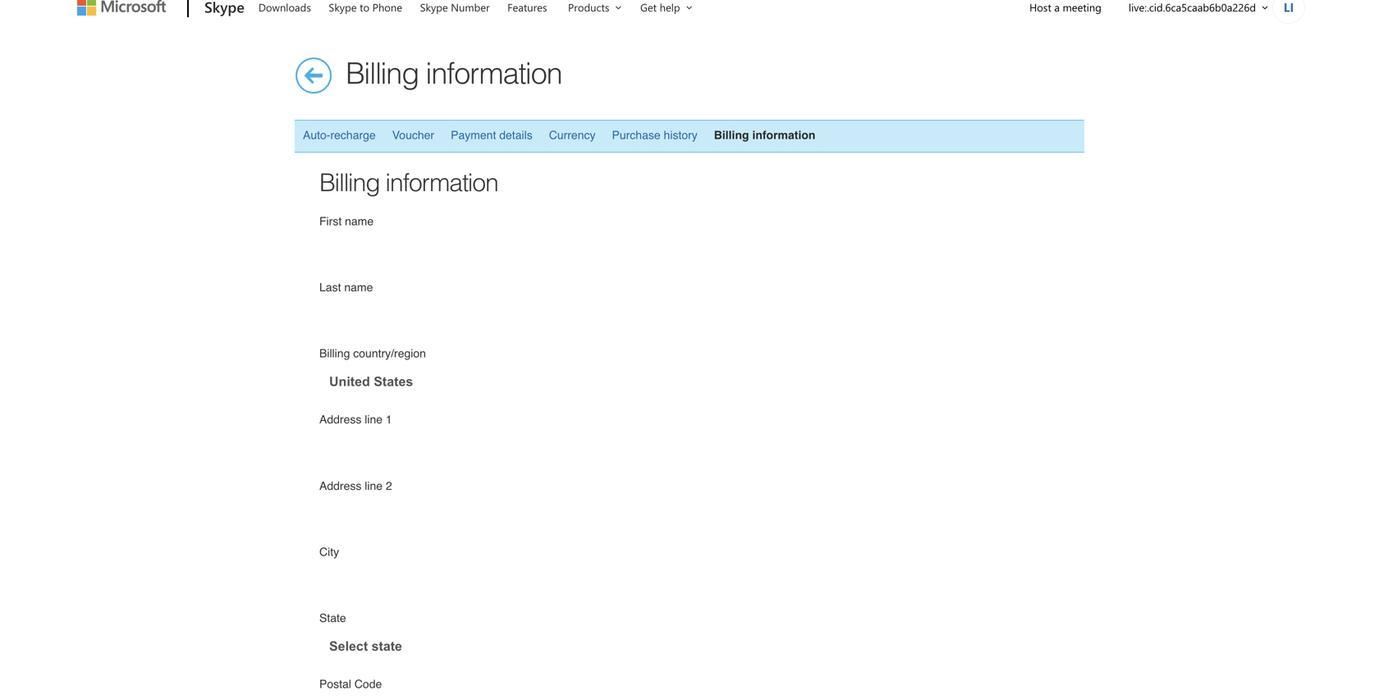 Task type: vqa. For each thing, say whether or not it's contained in the screenshot.
5539- within 0 5 0 5 5 3 9 9 7 0 7 element
no



Task type: describe. For each thing, give the bounding box(es) containing it.
State text field
[[320, 631, 505, 662]]

purchase history
[[612, 128, 698, 142]]

recharge
[[330, 128, 376, 142]]

navigation containing auto-recharge
[[295, 120, 1085, 153]]

a
[[1055, 0, 1060, 14]]

address for address line 1
[[319, 413, 362, 426]]

products button
[[557, 0, 635, 28]]

host a meeting link
[[1016, 0, 1116, 28]]

host a meeting
[[1030, 0, 1102, 14]]

first
[[319, 215, 342, 228]]

2
[[386, 479, 392, 492]]

information inside navigation
[[752, 128, 816, 142]]

details
[[499, 128, 533, 142]]

get
[[640, 0, 657, 14]]

payment details
[[451, 128, 533, 142]]

live:.cid.6ca5caab6b0a226d
[[1129, 0, 1256, 14]]

country/region
[[353, 347, 426, 360]]

downloads
[[258, 0, 311, 14]]

billing inside menu
[[714, 128, 749, 142]]

skype to phone link
[[321, 0, 410, 25]]

line for 1
[[365, 413, 383, 426]]

host
[[1030, 0, 1052, 14]]

voucher
[[392, 128, 434, 142]]

meeting
[[1063, 0, 1102, 14]]

Billing country/region text field
[[320, 367, 505, 397]]

billing down skype to phone link
[[346, 57, 419, 91]]

last
[[319, 281, 341, 294]]

get help
[[640, 0, 680, 14]]

voucher link
[[392, 128, 434, 142]]

postal
[[319, 678, 351, 691]]

number
[[451, 0, 490, 14]]

features
[[507, 0, 547, 14]]

currency link
[[549, 128, 596, 142]]

auto-
[[303, 128, 330, 142]]

billing information inside menu
[[714, 128, 816, 142]]

purchase
[[612, 128, 661, 142]]

to
[[360, 0, 370, 14]]

microsoft image
[[77, 0, 166, 16]]

billing information link
[[714, 128, 816, 142]]

postal code
[[319, 678, 382, 691]]

state
[[319, 612, 346, 625]]

phone
[[372, 0, 402, 14]]

previous page image
[[296, 57, 906, 695]]

menu containing auto-recharge
[[295, 120, 1085, 153]]



Task type: locate. For each thing, give the bounding box(es) containing it.
1 vertical spatial address
[[319, 479, 362, 492]]

1 vertical spatial name
[[344, 281, 373, 294]]

1 horizontal spatial skype
[[420, 0, 448, 14]]

name for first name
[[345, 215, 374, 228]]

billing country/region
[[319, 347, 426, 360]]

auto-recharge link
[[303, 128, 376, 142]]

billing information
[[346, 57, 562, 91], [714, 128, 816, 142], [319, 169, 498, 197]]

products
[[568, 0, 610, 14]]

address left 2
[[319, 479, 362, 492]]

2 vertical spatial information
[[386, 169, 498, 197]]

line left 1
[[365, 413, 383, 426]]

name for last name
[[344, 281, 373, 294]]

1 vertical spatial billing information
[[714, 128, 816, 142]]

skype left to in the top of the page
[[329, 0, 357, 14]]

1 address from the top
[[319, 413, 362, 426]]

line
[[365, 413, 383, 426], [365, 479, 383, 492]]

skype number link
[[413, 0, 497, 25]]

navigation
[[295, 120, 1085, 153]]

skype number
[[420, 0, 490, 14]]

billing left country/region
[[319, 347, 350, 360]]

menu
[[295, 120, 1085, 153]]

history
[[664, 128, 698, 142]]

billing up first name
[[319, 169, 380, 197]]

skype
[[329, 0, 357, 14], [420, 0, 448, 14]]

currency
[[549, 128, 596, 142]]

0 vertical spatial line
[[365, 413, 383, 426]]

features link
[[500, 0, 555, 25]]

information
[[426, 57, 562, 91], [752, 128, 816, 142], [386, 169, 498, 197]]

1 vertical spatial information
[[752, 128, 816, 142]]

get help button
[[630, 0, 706, 28]]

0 vertical spatial billing information
[[346, 57, 562, 91]]

1 vertical spatial line
[[365, 479, 383, 492]]

code
[[355, 678, 382, 691]]

2 vertical spatial billing information
[[319, 169, 498, 197]]

skype for skype number
[[420, 0, 448, 14]]

2 line from the top
[[365, 479, 383, 492]]

name right first
[[345, 215, 374, 228]]

payment
[[451, 128, 496, 142]]

name
[[345, 215, 374, 228], [344, 281, 373, 294]]

help
[[660, 0, 680, 14]]

purchase history link
[[612, 128, 698, 142]]

skype to phone
[[329, 0, 402, 14]]

1
[[386, 413, 392, 426]]

address left 1
[[319, 413, 362, 426]]

2 skype from the left
[[420, 0, 448, 14]]

address line 1
[[319, 413, 392, 426]]

0 vertical spatial address
[[319, 413, 362, 426]]

address line 2
[[319, 479, 392, 492]]

0 vertical spatial information
[[426, 57, 562, 91]]

0 horizontal spatial skype
[[329, 0, 357, 14]]

line for 2
[[365, 479, 383, 492]]

0 vertical spatial name
[[345, 215, 374, 228]]

billing right history
[[714, 128, 749, 142]]

2 address from the top
[[319, 479, 362, 492]]

first name
[[319, 215, 374, 228]]

line left 2
[[365, 479, 383, 492]]

auto-recharge
[[303, 128, 376, 142]]

skype left number
[[420, 0, 448, 14]]

1 skype from the left
[[329, 0, 357, 14]]

billing
[[346, 57, 419, 91], [714, 128, 749, 142], [319, 169, 380, 197], [319, 347, 350, 360]]

payment details link
[[451, 128, 533, 142]]

live:.cid.6ca5caab6b0a226d button
[[1116, 0, 1310, 28]]

last name
[[319, 281, 373, 294]]

address for address line 2
[[319, 479, 362, 492]]

downloads link
[[251, 0, 318, 25]]

name right last
[[344, 281, 373, 294]]

address
[[319, 413, 362, 426], [319, 479, 362, 492]]

city
[[319, 545, 339, 559]]

1 line from the top
[[365, 413, 383, 426]]

skype for skype to phone
[[329, 0, 357, 14]]



